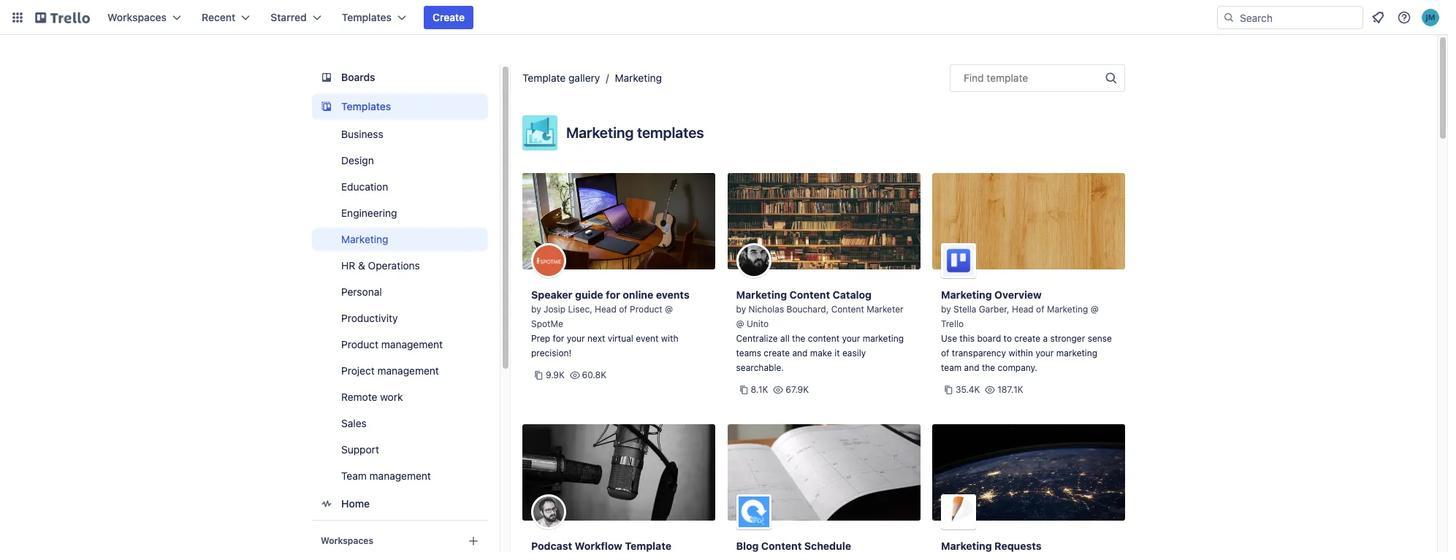 Task type: locate. For each thing, give the bounding box(es) containing it.
0 notifications image
[[1369, 9, 1387, 26]]

the
[[792, 333, 806, 344], [982, 362, 995, 373]]

and down 'transparency'
[[964, 362, 980, 373]]

1 horizontal spatial @
[[736, 319, 744, 330]]

create inside marketing content catalog by nicholas bouchard, content marketer @ unito centralize all the content your marketing teams create and make it easily searchable.
[[764, 348, 790, 359]]

searchable.
[[736, 362, 784, 373]]

67.9k
[[786, 384, 809, 395]]

by up spotme
[[531, 304, 541, 315]]

management down support link
[[369, 470, 431, 482]]

0 horizontal spatial for
[[553, 333, 564, 344]]

0 vertical spatial the
[[792, 333, 806, 344]]

by
[[531, 304, 541, 315], [736, 304, 746, 315], [941, 304, 951, 315]]

josip lisec, head of product @ spotme image
[[531, 243, 566, 278]]

your left next
[[567, 333, 585, 344]]

0 horizontal spatial @
[[665, 304, 673, 315]]

marketing link right gallery
[[615, 72, 662, 84]]

@ inside marketing overview by stella garber, head of marketing @ trello use this board to create a stronger sense of transparency within your marketing team and the company.
[[1091, 304, 1099, 315]]

your up "easily"
[[842, 333, 860, 344]]

marketing up stronger on the bottom of the page
[[1047, 304, 1088, 315]]

starred
[[271, 11, 307, 23]]

product inside the speaker guide for online events by josip lisec, head of product @ spotme prep for your next virtual event with precision!
[[630, 304, 663, 315]]

templates link
[[312, 94, 488, 120]]

0 horizontal spatial product
[[341, 338, 379, 351]]

1 horizontal spatial for
[[606, 289, 620, 301]]

create
[[433, 11, 465, 23]]

1 vertical spatial management
[[377, 365, 439, 377]]

product management
[[341, 338, 443, 351]]

project
[[341, 365, 375, 377]]

education link
[[312, 175, 488, 199]]

@ up sense at bottom right
[[1091, 304, 1099, 315]]

2 horizontal spatial @
[[1091, 304, 1099, 315]]

search image
[[1223, 12, 1235, 23]]

product up project
[[341, 338, 379, 351]]

management for team management
[[369, 470, 431, 482]]

1 horizontal spatial head
[[1012, 304, 1034, 315]]

team
[[341, 470, 367, 482]]

1 vertical spatial for
[[553, 333, 564, 344]]

@
[[665, 304, 673, 315], [1091, 304, 1099, 315], [736, 319, 744, 330]]

@ inside the speaker guide for online events by josip lisec, head of product @ spotme prep for your next virtual event with precision!
[[665, 304, 673, 315]]

sense
[[1088, 333, 1112, 344]]

0 horizontal spatial head
[[595, 304, 617, 315]]

stella
[[954, 304, 977, 315]]

of down online at the left
[[619, 304, 627, 315]]

templates
[[637, 124, 704, 141]]

content up bouchard,
[[790, 289, 830, 301]]

1 horizontal spatial and
[[964, 362, 980, 373]]

0 vertical spatial workspaces
[[107, 11, 167, 23]]

1 head from the left
[[595, 304, 617, 315]]

1 templates from the top
[[342, 11, 392, 23]]

event
[[636, 333, 659, 344]]

0 horizontal spatial the
[[792, 333, 806, 344]]

head down overview
[[1012, 304, 1034, 315]]

1 horizontal spatial product
[[630, 304, 663, 315]]

engineering link
[[312, 202, 488, 225]]

of
[[619, 304, 627, 315], [1036, 304, 1045, 315], [941, 348, 950, 359]]

1 vertical spatial content
[[831, 304, 864, 315]]

1 horizontal spatial of
[[941, 348, 950, 359]]

create down all
[[764, 348, 790, 359]]

the inside marketing overview by stella garber, head of marketing @ trello use this board to create a stronger sense of transparency within your marketing team and the company.
[[982, 362, 995, 373]]

@ down 'events' on the left bottom of page
[[665, 304, 673, 315]]

education
[[341, 180, 388, 193]]

by inside the speaker guide for online events by josip lisec, head of product @ spotme prep for your next virtual event with precision!
[[531, 304, 541, 315]]

60.8k
[[582, 370, 607, 381]]

1 vertical spatial and
[[964, 362, 980, 373]]

product down online at the left
[[630, 304, 663, 315]]

team management
[[341, 470, 431, 482]]

the inside marketing content catalog by nicholas bouchard, content marketer @ unito centralize all the content your marketing teams create and make it easily searchable.
[[792, 333, 806, 344]]

product
[[630, 304, 663, 315], [341, 338, 379, 351]]

hr
[[341, 259, 355, 272]]

home image
[[318, 495, 335, 513]]

0 horizontal spatial workspaces
[[107, 11, 167, 23]]

content
[[808, 333, 840, 344]]

your inside marketing overview by stella garber, head of marketing @ trello use this board to create a stronger sense of transparency within your marketing team and the company.
[[1036, 348, 1054, 359]]

1 vertical spatial product
[[341, 338, 379, 351]]

template gallery link
[[522, 72, 600, 84]]

primary element
[[0, 0, 1448, 35]]

0 horizontal spatial and
[[792, 348, 808, 359]]

0 horizontal spatial marketing
[[863, 333, 904, 344]]

and left make
[[792, 348, 808, 359]]

design
[[341, 154, 374, 167]]

your down a
[[1036, 348, 1054, 359]]

1 vertical spatial marketing
[[1056, 348, 1098, 359]]

1 horizontal spatial marketing
[[1056, 348, 1098, 359]]

2 horizontal spatial by
[[941, 304, 951, 315]]

business
[[341, 128, 383, 140]]

and
[[792, 348, 808, 359], [964, 362, 980, 373]]

starred button
[[262, 6, 330, 29]]

0 vertical spatial for
[[606, 289, 620, 301]]

2 vertical spatial management
[[369, 470, 431, 482]]

by inside marketing overview by stella garber, head of marketing @ trello use this board to create a stronger sense of transparency within your marketing team and the company.
[[941, 304, 951, 315]]

0 vertical spatial product
[[630, 304, 663, 315]]

josip
[[544, 304, 566, 315]]

marketing content catalog by nicholas bouchard, content marketer @ unito centralize all the content your marketing teams create and make it easily searchable.
[[736, 289, 904, 373]]

1 by from the left
[[531, 304, 541, 315]]

management down the productivity link
[[381, 338, 443, 351]]

lisec,
[[568, 304, 592, 315]]

head
[[595, 304, 617, 315], [1012, 304, 1034, 315]]

for right guide at the left of the page
[[606, 289, 620, 301]]

2 horizontal spatial your
[[1036, 348, 1054, 359]]

operations
[[368, 259, 420, 272]]

@ inside marketing content catalog by nicholas bouchard, content marketer @ unito centralize all the content your marketing teams create and make it easily searchable.
[[736, 319, 744, 330]]

0 vertical spatial templates
[[342, 11, 392, 23]]

1 vertical spatial marketing link
[[312, 228, 488, 251]]

all
[[780, 333, 790, 344]]

of inside the speaker guide for online events by josip lisec, head of product @ spotme prep for your next virtual event with precision!
[[619, 304, 627, 315]]

0 horizontal spatial by
[[531, 304, 541, 315]]

2 head from the left
[[1012, 304, 1034, 315]]

unito
[[747, 319, 769, 330]]

marketing link
[[615, 72, 662, 84], [312, 228, 488, 251]]

1 vertical spatial create
[[764, 348, 790, 359]]

marketing link down the engineering link
[[312, 228, 488, 251]]

of down use on the right of the page
[[941, 348, 950, 359]]

2 horizontal spatial of
[[1036, 304, 1045, 315]]

1 vertical spatial templates
[[341, 100, 391, 113]]

0 vertical spatial management
[[381, 338, 443, 351]]

1 vertical spatial the
[[982, 362, 995, 373]]

1 horizontal spatial the
[[982, 362, 995, 373]]

templates inside 'dropdown button'
[[342, 11, 392, 23]]

nicholas
[[749, 304, 784, 315]]

productivity
[[341, 312, 398, 324]]

the right all
[[792, 333, 806, 344]]

content down catalog
[[831, 304, 864, 315]]

templates up boards
[[342, 11, 392, 23]]

content
[[790, 289, 830, 301], [831, 304, 864, 315]]

of down overview
[[1036, 304, 1045, 315]]

for
[[606, 289, 620, 301], [553, 333, 564, 344]]

0 horizontal spatial marketing link
[[312, 228, 488, 251]]

0 horizontal spatial your
[[567, 333, 585, 344]]

home link
[[312, 491, 488, 517]]

create
[[1014, 333, 1041, 344], [764, 348, 790, 359]]

marketing
[[863, 333, 904, 344], [1056, 348, 1098, 359]]

remote
[[341, 391, 377, 403]]

@ for catalog
[[736, 319, 744, 330]]

for up precision!
[[553, 333, 564, 344]]

head down guide at the left of the page
[[595, 304, 617, 315]]

by up trello
[[941, 304, 951, 315]]

2 by from the left
[[736, 304, 746, 315]]

templates up "business"
[[341, 100, 391, 113]]

create up within
[[1014, 333, 1041, 344]]

find
[[964, 72, 984, 84]]

&
[[358, 259, 365, 272]]

management
[[381, 338, 443, 351], [377, 365, 439, 377], [369, 470, 431, 482]]

events
[[656, 289, 690, 301]]

gallery
[[569, 72, 600, 84]]

0 vertical spatial create
[[1014, 333, 1041, 344]]

marketing overview by stella garber, head of marketing @ trello use this board to create a stronger sense of transparency within your marketing team and the company.
[[941, 289, 1112, 373]]

1 horizontal spatial your
[[842, 333, 860, 344]]

0 horizontal spatial content
[[790, 289, 830, 301]]

templates
[[342, 11, 392, 23], [341, 100, 391, 113]]

3 by from the left
[[941, 304, 951, 315]]

1 horizontal spatial create
[[1014, 333, 1041, 344]]

0 horizontal spatial create
[[764, 348, 790, 359]]

template
[[522, 72, 566, 84]]

your inside marketing content catalog by nicholas bouchard, content marketer @ unito centralize all the content your marketing teams create and make it easily searchable.
[[842, 333, 860, 344]]

1 horizontal spatial by
[[736, 304, 746, 315]]

recent button
[[193, 6, 259, 29]]

1 vertical spatial workspaces
[[321, 536, 373, 547]]

0 vertical spatial and
[[792, 348, 808, 359]]

create a workspace image
[[465, 533, 482, 550]]

workspaces button
[[99, 6, 190, 29]]

marketing down stronger on the bottom of the page
[[1056, 348, 1098, 359]]

0 horizontal spatial of
[[619, 304, 627, 315]]

next
[[587, 333, 605, 344]]

your
[[567, 333, 585, 344], [842, 333, 860, 344], [1036, 348, 1054, 359]]

by left nicholas
[[736, 304, 746, 315]]

the down 'transparency'
[[982, 362, 995, 373]]

boards
[[341, 71, 375, 83]]

@ for by
[[1091, 304, 1099, 315]]

management down product management link
[[377, 365, 439, 377]]

marketing down marketer
[[863, 333, 904, 344]]

management for project management
[[377, 365, 439, 377]]

support link
[[312, 438, 488, 462]]

1 horizontal spatial marketing link
[[615, 72, 662, 84]]

marketing inside marketing overview by stella garber, head of marketing @ trello use this board to create a stronger sense of transparency within your marketing team and the company.
[[1056, 348, 1098, 359]]

hr & operations link
[[312, 254, 488, 278]]

use
[[941, 333, 957, 344]]

0 vertical spatial marketing
[[863, 333, 904, 344]]

workspaces
[[107, 11, 167, 23], [321, 536, 373, 547]]

@ left the unito
[[736, 319, 744, 330]]

marketing up nicholas
[[736, 289, 787, 301]]



Task type: describe. For each thing, give the bounding box(es) containing it.
template gallery
[[522, 72, 600, 84]]

boards link
[[312, 64, 488, 91]]

Search field
[[1235, 7, 1363, 28]]

187.1k
[[998, 384, 1023, 395]]

ryan spilken, evangelist @ adaptavist image
[[531, 495, 566, 530]]

productivity link
[[312, 307, 488, 330]]

garber,
[[979, 304, 1010, 315]]

template board image
[[318, 98, 335, 115]]

9.9k
[[546, 370, 565, 381]]

project management
[[341, 365, 439, 377]]

personal link
[[312, 281, 488, 304]]

company.
[[998, 362, 1037, 373]]

marketing inside marketing content catalog by nicholas bouchard, content marketer @ unito centralize all the content your marketing teams create and make it easily searchable.
[[863, 333, 904, 344]]

stronger
[[1050, 333, 1085, 344]]

bouchard,
[[787, 304, 829, 315]]

your inside the speaker guide for online events by josip lisec, head of product @ spotme prep for your next virtual event with precision!
[[567, 333, 585, 344]]

sales link
[[312, 412, 488, 436]]

it
[[835, 348, 840, 359]]

stella garber, head of marketing @ trello image
[[941, 243, 976, 278]]

marketing templates
[[566, 124, 704, 141]]

switch to… image
[[10, 10, 25, 25]]

catalog
[[833, 289, 872, 301]]

workspaces inside popup button
[[107, 11, 167, 23]]

and inside marketing overview by stella garber, head of marketing @ trello use this board to create a stronger sense of transparency within your marketing team and the company.
[[964, 362, 980, 373]]

overview
[[995, 289, 1042, 301]]

chad reid, vp of marketing and communications @ jotform image
[[941, 495, 976, 530]]

marketer
[[867, 304, 904, 315]]

business link
[[312, 123, 488, 146]]

marketing up "&"
[[341, 233, 388, 246]]

remote work link
[[312, 386, 488, 409]]

prep
[[531, 333, 550, 344]]

board
[[977, 333, 1001, 344]]

35.4k
[[956, 384, 980, 395]]

0 vertical spatial marketing link
[[615, 72, 662, 84]]

product management link
[[312, 333, 488, 357]]

personal
[[341, 286, 382, 298]]

board image
[[318, 69, 335, 86]]

centralize
[[736, 333, 778, 344]]

head inside the speaker guide for online events by josip lisec, head of product @ spotme prep for your next virtual event with precision!
[[595, 304, 617, 315]]

within
[[1009, 348, 1033, 359]]

speaker
[[531, 289, 573, 301]]

trello
[[941, 319, 964, 330]]

jeremy miller (jeremymiller198) image
[[1422, 9, 1439, 26]]

remote work
[[341, 391, 403, 403]]

1 horizontal spatial content
[[831, 304, 864, 315]]

marketing up stella
[[941, 289, 992, 301]]

a
[[1043, 333, 1048, 344]]

project management link
[[312, 360, 488, 383]]

this
[[960, 333, 975, 344]]

templates button
[[333, 6, 415, 29]]

template
[[987, 72, 1028, 84]]

make
[[810, 348, 832, 359]]

speaker guide for online events by josip lisec, head of product @ spotme prep for your next virtual event with precision!
[[531, 289, 690, 359]]

spotme
[[531, 319, 563, 330]]

engineering
[[341, 207, 397, 219]]

sales
[[341, 417, 367, 430]]

team
[[941, 362, 962, 373]]

recent
[[202, 11, 236, 23]]

online
[[623, 289, 653, 301]]

and inside marketing content catalog by nicholas bouchard, content marketer @ unito centralize all the content your marketing teams create and make it easily searchable.
[[792, 348, 808, 359]]

marketing icon image
[[522, 115, 558, 151]]

open information menu image
[[1397, 10, 1412, 25]]

teams
[[736, 348, 761, 359]]

marketing right gallery
[[615, 72, 662, 84]]

team management link
[[312, 465, 488, 488]]

support
[[341, 444, 379, 456]]

8.1k
[[751, 384, 768, 395]]

Find template field
[[950, 64, 1125, 92]]

scan2cad image
[[736, 495, 771, 530]]

transparency
[[952, 348, 1006, 359]]

design link
[[312, 149, 488, 172]]

management for product management
[[381, 338, 443, 351]]

with
[[661, 333, 678, 344]]

easily
[[843, 348, 866, 359]]

hr & operations
[[341, 259, 420, 272]]

home
[[341, 498, 370, 510]]

1 horizontal spatial workspaces
[[321, 536, 373, 547]]

nicholas bouchard, content marketer @ unito image
[[736, 243, 771, 278]]

by inside marketing content catalog by nicholas bouchard, content marketer @ unito centralize all the content your marketing teams create and make it easily searchable.
[[736, 304, 746, 315]]

0 vertical spatial content
[[790, 289, 830, 301]]

find template
[[964, 72, 1028, 84]]

guide
[[575, 289, 603, 301]]

back to home image
[[35, 6, 90, 29]]

2 templates from the top
[[341, 100, 391, 113]]

to
[[1004, 333, 1012, 344]]

marketing down gallery
[[566, 124, 634, 141]]

precision!
[[531, 348, 572, 359]]

head inside marketing overview by stella garber, head of marketing @ trello use this board to create a stronger sense of transparency within your marketing team and the company.
[[1012, 304, 1034, 315]]

work
[[380, 391, 403, 403]]

virtual
[[608, 333, 633, 344]]

create button
[[424, 6, 474, 29]]

create inside marketing overview by stella garber, head of marketing @ trello use this board to create a stronger sense of transparency within your marketing team and the company.
[[1014, 333, 1041, 344]]

marketing inside marketing content catalog by nicholas bouchard, content marketer @ unito centralize all the content your marketing teams create and make it easily searchable.
[[736, 289, 787, 301]]



Task type: vqa. For each thing, say whether or not it's contained in the screenshot.
the topmost Content
yes



